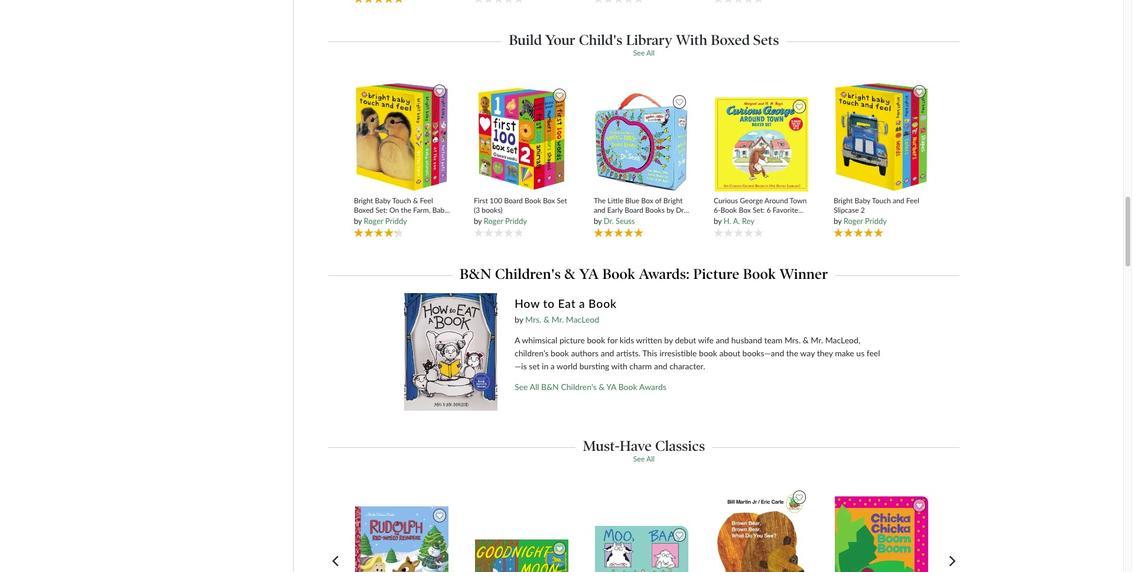Task type: describe. For each thing, give the bounding box(es) containing it.
bright baby touch & feel boxed set: on the farm, baby animals, at the zoo and perfect pets
[[354, 196, 448, 232]]

in
[[542, 361, 549, 371]]

to
[[544, 297, 555, 311]]

character.
[[670, 361, 706, 371]]

dr. seuss link
[[604, 216, 635, 226]]

by h. a. rey
[[714, 216, 755, 226]]

on
[[390, 206, 399, 214]]

box inside the little blue box of bright and early board books by dr. seuss
[[642, 196, 654, 205]]

by left h.
[[714, 216, 722, 226]]

by left at
[[354, 216, 362, 226]]

rey
[[743, 216, 755, 226]]

(3
[[474, 206, 480, 214]]

2 horizontal spatial book
[[700, 348, 718, 358]]

artists.
[[617, 348, 641, 358]]

library
[[626, 31, 673, 48]]

box inside 'curious george around town 6-book box set: 6 favorite 8x8s!'
[[739, 206, 751, 214]]

baby for roger
[[855, 196, 871, 205]]

set: inside 'curious george around town 6-book box set: 6 favorite 8x8s!'
[[753, 206, 765, 214]]

irresistible
[[660, 348, 697, 358]]

animals,
[[354, 215, 381, 223]]

rudolph the red-nosed reindeer image
[[355, 506, 449, 572]]

the down on
[[392, 215, 402, 223]]

first
[[474, 196, 488, 205]]

with
[[612, 361, 628, 371]]

chicka chicka boom boom image
[[835, 496, 930, 572]]

pets
[[379, 224, 392, 232]]

book inside first 100 board book box set (3 books) by roger priddy
[[525, 196, 542, 205]]

book inside how to eat a book by mrs. & mr. macleod
[[589, 297, 617, 311]]

children's
[[515, 348, 549, 358]]

set
[[529, 361, 540, 371]]

bright for by
[[834, 196, 853, 205]]

see all b&n children's & ya book awards
[[515, 382, 667, 392]]

see inside the must-have classics see all
[[634, 455, 645, 464]]

1 priddy from the left
[[386, 216, 407, 226]]

at
[[382, 215, 390, 223]]

by inside the little blue box of bright and early board books by dr. seuss
[[667, 206, 675, 214]]

feel
[[867, 348, 881, 358]]

bright inside the little blue box of bright and early board books by dr. seuss
[[664, 196, 683, 205]]

by roger priddy
[[354, 216, 407, 226]]

mrs. inside how to eat a book by mrs. & mr. macleod
[[526, 314, 542, 324]]

george
[[740, 196, 764, 205]]

early
[[608, 206, 623, 214]]

child's
[[579, 31, 623, 48]]

by down the
[[594, 216, 602, 226]]

of
[[656, 196, 662, 205]]

see all link for library
[[634, 48, 655, 57]]

6-
[[714, 206, 721, 214]]

sets
[[754, 31, 780, 48]]

world
[[557, 361, 578, 371]]

a inside how to eat a book by mrs. & mr. macleod
[[579, 297, 586, 311]]

brown bear, brown bear, what do you see? image
[[715, 488, 810, 572]]

1 roger from the left
[[364, 216, 384, 226]]

curious
[[714, 196, 739, 205]]

picture
[[560, 335, 585, 345]]

macleod,
[[826, 335, 861, 345]]

your
[[546, 31, 576, 48]]

100
[[490, 196, 503, 205]]

1 roger priddy link from the left
[[364, 216, 407, 226]]

books—and
[[743, 348, 785, 358]]

us
[[857, 348, 865, 358]]

roger priddy link for books)
[[484, 216, 527, 226]]

macleod
[[566, 314, 600, 324]]

board inside first 100 board book box set (3 books) by roger priddy
[[504, 196, 523, 205]]

1 vertical spatial b&n
[[542, 382, 559, 392]]

boxed for sets
[[711, 31, 750, 48]]

h. a. rey link
[[724, 216, 755, 226]]

husband
[[732, 335, 763, 345]]

see all b&n children's & ya book awards link
[[515, 382, 667, 392]]

bright baby touch and feel slipcase 2 link
[[834, 196, 930, 215]]

must-have classics see all
[[583, 438, 706, 464]]

by inside first 100 board book box set (3 books) by roger priddy
[[474, 216, 482, 226]]

1 horizontal spatial baby
[[433, 206, 448, 214]]

1 horizontal spatial book
[[587, 335, 606, 345]]

all inside build your child's library with boxed sets see all
[[647, 48, 655, 57]]

slipcase
[[834, 206, 859, 214]]

wife
[[699, 335, 714, 345]]

the inside a whimsical picture book for kids written by debut wife and husband team mrs. & mr. macleod, children's book authors and artists. this irresistible book about books—and the way they make us feel —is set in a world bursting with charm and character.
[[787, 348, 799, 358]]

the little blue box of bright and early board books by dr. seuss link
[[594, 196, 690, 223]]

authors
[[571, 348, 599, 358]]

debut
[[675, 335, 697, 345]]

bright for on
[[354, 196, 373, 205]]

by inside how to eat a book by mrs. & mr. macleod
[[515, 314, 524, 324]]

books)
[[482, 206, 503, 214]]

curious george around town 6-book box set: 6 favorite 8x8s! image
[[715, 97, 810, 192]]

favorite
[[773, 206, 799, 214]]

zoo
[[404, 215, 416, 223]]

bright baby touch and feel slipcase 2 by roger priddy
[[834, 196, 920, 226]]

seuss inside the little blue box of bright and early board books by dr. seuss
[[594, 215, 612, 223]]

for
[[608, 335, 618, 345]]

the little blue box of bright and early board books by dr. seuss image
[[595, 92, 690, 192]]

see all link for see
[[634, 455, 655, 464]]

mrs. & mr. macleod link
[[526, 314, 600, 324]]

first 100 board book box set (3 books) by roger priddy
[[474, 196, 568, 226]]

books
[[646, 206, 665, 214]]

build
[[509, 31, 542, 48]]

how to eat a book link
[[515, 296, 885, 313]]

bright baby touch & feel boxed set: on the farm, baby animals, at the zoo and perfect pets link
[[354, 196, 450, 232]]

h.
[[724, 216, 732, 226]]

by inside bright baby touch and feel slipcase 2 by roger priddy
[[834, 216, 842, 226]]

first 100 board book box set (3 books) image
[[475, 86, 570, 192]]

they
[[818, 348, 833, 358]]

roger inside bright baby touch and feel slipcase 2 by roger priddy
[[844, 216, 864, 226]]

how to eat a book image
[[404, 293, 498, 411]]

boxed for set:
[[354, 206, 374, 214]]

bright baby touch and feel slipcase 2 image
[[835, 82, 930, 192]]

a
[[515, 335, 520, 345]]

mr. inside how to eat a book by mrs. & mr. macleod
[[552, 314, 564, 324]]

feel for farm,
[[420, 196, 433, 205]]

priddy inside bright baby touch and feel slipcase 2 by roger priddy
[[866, 216, 887, 226]]

1 horizontal spatial seuss
[[616, 216, 635, 226]]

by dr. seuss
[[594, 216, 635, 226]]

way
[[801, 348, 815, 358]]



Task type: locate. For each thing, give the bounding box(es) containing it.
3 roger from the left
[[844, 216, 864, 226]]

dr.
[[676, 206, 686, 214], [604, 216, 614, 226]]

0 horizontal spatial box
[[543, 196, 555, 205]]

0 horizontal spatial priddy
[[386, 216, 407, 226]]

1 touch from the left
[[392, 196, 411, 205]]

little
[[608, 196, 624, 205]]

mr. up they
[[811, 335, 824, 345]]

1 horizontal spatial b&n
[[542, 382, 559, 392]]

1 horizontal spatial mrs.
[[785, 335, 801, 345]]

2 roger from the left
[[484, 216, 504, 226]]

book down wife
[[700, 348, 718, 358]]

book left set
[[525, 196, 542, 205]]

book left awards:
[[603, 265, 636, 283]]

town
[[790, 196, 807, 205]]

boxed up animals,
[[354, 206, 374, 214]]

have
[[620, 438, 652, 455]]

mr. inside a whimsical picture book for kids written by debut wife and husband team mrs. & mr. macleod, children's book authors and artists. this irresistible book about books—and the way they make us feel —is set in a world bursting with charm and character.
[[811, 335, 824, 345]]

1 horizontal spatial set:
[[753, 206, 765, 214]]

the
[[401, 206, 412, 214], [392, 215, 402, 223], [787, 348, 799, 358]]

and inside bright baby touch and feel slipcase 2 by roger priddy
[[893, 196, 905, 205]]

& up the eat
[[565, 265, 576, 283]]

set:
[[376, 206, 388, 214], [753, 206, 765, 214]]

1 bright from the left
[[354, 196, 373, 205]]

1 horizontal spatial box
[[642, 196, 654, 205]]

0 horizontal spatial roger priddy link
[[364, 216, 407, 226]]

0 vertical spatial boxed
[[711, 31, 750, 48]]

a right in
[[551, 361, 555, 371]]

charm
[[630, 361, 652, 371]]

& up farm,
[[413, 196, 418, 205]]

bright inside bright baby touch and feel slipcase 2 by roger priddy
[[834, 196, 853, 205]]

roger priddy link down 2
[[844, 216, 887, 226]]

2 vertical spatial all
[[647, 455, 655, 464]]

book up the world at bottom
[[551, 348, 569, 358]]

box down george
[[739, 206, 751, 214]]

1 vertical spatial all
[[530, 382, 540, 392]]

classics
[[656, 438, 706, 455]]

this
[[643, 348, 658, 358]]

2 horizontal spatial box
[[739, 206, 751, 214]]

bright inside bright baby touch & feel boxed set: on the farm, baby animals, at the zoo and perfect pets
[[354, 196, 373, 205]]

priddy down first 100 board book box set (3 books) link
[[506, 216, 527, 226]]

b&n children's & ya book awards: picture book winner
[[460, 265, 829, 283]]

set: up at
[[376, 206, 388, 214]]

1 horizontal spatial mr.
[[811, 335, 824, 345]]

book right picture
[[744, 265, 776, 283]]

roger inside first 100 board book box set (3 books) by roger priddy
[[484, 216, 504, 226]]

2 touch from the left
[[873, 196, 892, 205]]

curious george around town 6-book box set: 6 favorite 8x8s!
[[714, 196, 807, 223]]

boxed
[[711, 31, 750, 48], [354, 206, 374, 214]]

0 vertical spatial b&n
[[460, 265, 492, 283]]

see inside build your child's library with boxed sets see all
[[634, 48, 645, 57]]

by down slipcase
[[834, 216, 842, 226]]

a
[[579, 297, 586, 311], [551, 361, 555, 371]]

and inside bright baby touch & feel boxed set: on the farm, baby animals, at the zoo and perfect pets
[[418, 215, 430, 223]]

2 horizontal spatial roger priddy link
[[844, 216, 887, 226]]

0 horizontal spatial board
[[504, 196, 523, 205]]

all inside the must-have classics see all
[[647, 455, 655, 464]]

roger
[[364, 216, 384, 226], [484, 216, 504, 226], [844, 216, 864, 226]]

roger priddy link for by
[[844, 216, 887, 226]]

awards:
[[639, 265, 690, 283]]

1 horizontal spatial boxed
[[711, 31, 750, 48]]

must-
[[583, 438, 620, 455]]

see down have on the bottom
[[634, 455, 645, 464]]

dr. inside the little blue box of bright and early board books by dr. seuss
[[676, 206, 686, 214]]

baby up 2
[[855, 196, 871, 205]]

the up zoo
[[401, 206, 412, 214]]

mrs.
[[526, 314, 542, 324], [785, 335, 801, 345]]

set: inside bright baby touch & feel boxed set: on the farm, baby animals, at the zoo and perfect pets
[[376, 206, 388, 214]]

0 horizontal spatial feel
[[420, 196, 433, 205]]

8x8s!
[[714, 215, 731, 223]]

0 horizontal spatial a
[[551, 361, 555, 371]]

0 horizontal spatial b&n
[[460, 265, 492, 283]]

0 horizontal spatial mrs.
[[526, 314, 542, 324]]

feel inside bright baby touch & feel boxed set: on the farm, baby animals, at the zoo and perfect pets
[[420, 196, 433, 205]]

the left "way"
[[787, 348, 799, 358]]

priddy down on
[[386, 216, 407, 226]]

by up the irresistible
[[665, 335, 673, 345]]

0 horizontal spatial seuss
[[594, 215, 612, 223]]

box left set
[[543, 196, 555, 205]]

2 horizontal spatial bright
[[834, 196, 853, 205]]

first 100 board book box set (3 books) link
[[474, 196, 570, 215]]

1 vertical spatial see
[[515, 382, 528, 392]]

bursting
[[580, 361, 610, 371]]

winner
[[780, 265, 829, 283]]

whimsical
[[522, 335, 558, 345]]

& inside how to eat a book by mrs. & mr. macleod
[[544, 314, 550, 324]]

boxed inside bright baby touch & feel boxed set: on the farm, baby animals, at the zoo and perfect pets
[[354, 206, 374, 214]]

see all link down have on the bottom
[[634, 455, 655, 464]]

build your child's library with boxed sets see all
[[509, 31, 780, 57]]

box left of
[[642, 196, 654, 205]]

b&n
[[460, 265, 492, 283], [542, 382, 559, 392]]

dr. right the books
[[676, 206, 686, 214]]

book left for
[[587, 335, 606, 345]]

kids
[[620, 335, 635, 345]]

1 vertical spatial boxed
[[354, 206, 374, 214]]

mrs. right team
[[785, 335, 801, 345]]

mr. down to
[[552, 314, 564, 324]]

2 set: from the left
[[753, 206, 765, 214]]

children's
[[495, 265, 561, 283], [561, 382, 597, 392]]

2 vertical spatial see
[[634, 455, 645, 464]]

0 horizontal spatial boxed
[[354, 206, 374, 214]]

dr. down early
[[604, 216, 614, 226]]

0 horizontal spatial book
[[551, 348, 569, 358]]

touch for priddy
[[873, 196, 892, 205]]

book down curious
[[721, 206, 737, 214]]

0 horizontal spatial dr.
[[604, 216, 614, 226]]

mrs. down how
[[526, 314, 542, 324]]

2 feel from the left
[[907, 196, 920, 205]]

2 horizontal spatial roger
[[844, 216, 864, 226]]

about
[[720, 348, 741, 358]]

6
[[767, 206, 771, 214]]

1 horizontal spatial priddy
[[506, 216, 527, 226]]

1 feel from the left
[[420, 196, 433, 205]]

by right the books
[[667, 206, 675, 214]]

0 vertical spatial dr.
[[676, 206, 686, 214]]

curious george around town 6-book box set: 6 favorite 8x8s! link
[[714, 196, 810, 223]]

1 horizontal spatial dr.
[[676, 206, 686, 214]]

baby right farm,
[[433, 206, 448, 214]]

board down the blue
[[625, 206, 644, 214]]

a right the eat
[[579, 297, 586, 311]]

perfect
[[354, 224, 377, 232]]

moo, baa, la la la! image
[[595, 526, 690, 572]]

awards
[[640, 382, 667, 392]]

—is
[[515, 361, 527, 371]]

farm,
[[413, 206, 431, 214]]

0 horizontal spatial baby
[[375, 196, 391, 205]]

boxed left sets
[[711, 31, 750, 48]]

around
[[765, 196, 789, 205]]

1 horizontal spatial feel
[[907, 196, 920, 205]]

set
[[557, 196, 568, 205]]

0 vertical spatial children's
[[495, 265, 561, 283]]

by inside a whimsical picture book for kids written by debut wife and husband team mrs. & mr. macleod, children's book authors and artists. this irresistible book about books—and the way they make us feel —is set in a world bursting with charm and character.
[[665, 335, 673, 345]]

0 vertical spatial see
[[634, 48, 645, 57]]

& up "way"
[[803, 335, 809, 345]]

see
[[634, 48, 645, 57], [515, 382, 528, 392], [634, 455, 645, 464]]

touch inside bright baby touch and feel slipcase 2 by roger priddy
[[873, 196, 892, 205]]

& inside bright baby touch & feel boxed set: on the farm, baby animals, at the zoo and perfect pets
[[413, 196, 418, 205]]

children's up how
[[495, 265, 561, 283]]

3 roger priddy link from the left
[[844, 216, 887, 226]]

with
[[676, 31, 708, 48]]

feel for priddy
[[907, 196, 920, 205]]

book up macleod
[[589, 297, 617, 311]]

& inside a whimsical picture book for kids written by debut wife and husband team mrs. & mr. macleod, children's book authors and artists. this irresistible book about books—and the way they make us feel —is set in a world bursting with charm and character.
[[803, 335, 809, 345]]

book inside 'curious george around town 6-book box set: 6 favorite 8x8s!'
[[721, 206, 737, 214]]

picture
[[694, 265, 740, 283]]

baby inside bright baby touch and feel slipcase 2 by roger priddy
[[855, 196, 871, 205]]

ya down with
[[607, 382, 617, 392]]

priddy down bright baby touch and feel slipcase 2 link at the right top of the page
[[866, 216, 887, 226]]

all
[[647, 48, 655, 57], [530, 382, 540, 392], [647, 455, 655, 464]]

0 vertical spatial ya
[[580, 265, 599, 283]]

see down —is
[[515, 382, 528, 392]]

blue
[[626, 196, 640, 205]]

see down library on the top right of page
[[634, 48, 645, 57]]

1 horizontal spatial ya
[[607, 382, 617, 392]]

1 see all link from the top
[[634, 48, 655, 57]]

touch
[[392, 196, 411, 205], [873, 196, 892, 205]]

by down (3
[[474, 216, 482, 226]]

all down have on the bottom
[[647, 455, 655, 464]]

0 vertical spatial see all link
[[634, 48, 655, 57]]

board inside the little blue box of bright and early board books by dr. seuss
[[625, 206, 644, 214]]

touch inside bright baby touch & feel boxed set: on the farm, baby animals, at the zoo and perfect pets
[[392, 196, 411, 205]]

priddy
[[386, 216, 407, 226], [506, 216, 527, 226], [866, 216, 887, 226]]

2 horizontal spatial baby
[[855, 196, 871, 205]]

1 horizontal spatial touch
[[873, 196, 892, 205]]

box
[[543, 196, 555, 205], [642, 196, 654, 205], [739, 206, 751, 214]]

make
[[836, 348, 855, 358]]

roger priddy link down on
[[364, 216, 407, 226]]

bright right of
[[664, 196, 683, 205]]

1 horizontal spatial board
[[625, 206, 644, 214]]

by down how
[[515, 314, 524, 324]]

see all link
[[634, 48, 655, 57], [634, 455, 655, 464]]

0 horizontal spatial touch
[[392, 196, 411, 205]]

bright up slipcase
[[834, 196, 853, 205]]

2 priddy from the left
[[506, 216, 527, 226]]

seuss
[[594, 215, 612, 223], [616, 216, 635, 226]]

all down set
[[530, 382, 540, 392]]

team
[[765, 335, 783, 345]]

0 horizontal spatial roger
[[364, 216, 384, 226]]

baby up on
[[375, 196, 391, 205]]

a.
[[734, 216, 741, 226]]

all down library on the top right of page
[[647, 48, 655, 57]]

see all link down library on the top right of page
[[634, 48, 655, 57]]

3 priddy from the left
[[866, 216, 887, 226]]

ya up how to eat a book by mrs. & mr. macleod
[[580, 265, 599, 283]]

0 horizontal spatial bright
[[354, 196, 373, 205]]

eat
[[558, 297, 576, 311]]

book
[[525, 196, 542, 205], [721, 206, 737, 214], [603, 265, 636, 283], [744, 265, 776, 283], [589, 297, 617, 311], [619, 382, 638, 392]]

2 bright from the left
[[664, 196, 683, 205]]

2 horizontal spatial priddy
[[866, 216, 887, 226]]

children's down the world at bottom
[[561, 382, 597, 392]]

0 vertical spatial mr.
[[552, 314, 564, 324]]

goodnight moon (board book) image
[[475, 539, 570, 572]]

2
[[861, 206, 865, 214]]

1 horizontal spatial bright
[[664, 196, 683, 205]]

bright baby touch & feel boxed set: on the farm, baby animals, at the zoo and perfect pets image
[[355, 82, 449, 192]]

bright up animals,
[[354, 196, 373, 205]]

boxed inside build your child's library with boxed sets see all
[[711, 31, 750, 48]]

a inside a whimsical picture book for kids written by debut wife and husband team mrs. & mr. macleod, children's book authors and artists. this irresistible book about books—and the way they make us feel —is set in a world bursting with charm and character.
[[551, 361, 555, 371]]

0 vertical spatial a
[[579, 297, 586, 311]]

set: left 6
[[753, 206, 765, 214]]

1 vertical spatial dr.
[[604, 216, 614, 226]]

1 vertical spatial mrs.
[[785, 335, 801, 345]]

1 vertical spatial mr.
[[811, 335, 824, 345]]

0 horizontal spatial ya
[[580, 265, 599, 283]]

mrs. inside a whimsical picture book for kids written by debut wife and husband team mrs. & mr. macleod, children's book authors and artists. this irresistible book about books—and the way they make us feel —is set in a world bursting with charm and character.
[[785, 335, 801, 345]]

the
[[594, 196, 606, 205]]

1 vertical spatial see all link
[[634, 455, 655, 464]]

box inside first 100 board book box set (3 books) by roger priddy
[[543, 196, 555, 205]]

0 vertical spatial all
[[647, 48, 655, 57]]

0 horizontal spatial set:
[[376, 206, 388, 214]]

book down with
[[619, 382, 638, 392]]

priddy inside first 100 board book box set (3 books) by roger priddy
[[506, 216, 527, 226]]

& down bursting
[[599, 382, 605, 392]]

how
[[515, 297, 540, 311]]

0 vertical spatial mrs.
[[526, 314, 542, 324]]

roger priddy link down books)
[[484, 216, 527, 226]]

roger priddy link
[[364, 216, 407, 226], [484, 216, 527, 226], [844, 216, 887, 226]]

feel inside bright baby touch and feel slipcase 2 by roger priddy
[[907, 196, 920, 205]]

feel
[[420, 196, 433, 205], [907, 196, 920, 205]]

3 bright from the left
[[834, 196, 853, 205]]

1 vertical spatial a
[[551, 361, 555, 371]]

1 vertical spatial ya
[[607, 382, 617, 392]]

bright
[[354, 196, 373, 205], [664, 196, 683, 205], [834, 196, 853, 205]]

1 horizontal spatial roger priddy link
[[484, 216, 527, 226]]

1 horizontal spatial a
[[579, 297, 586, 311]]

a whimsical picture book for kids written by debut wife and husband team mrs. & mr. macleod, children's book authors and artists. this irresistible book about books—and the way they make us feel —is set in a world bursting with charm and character.
[[515, 335, 881, 371]]

touch for farm,
[[392, 196, 411, 205]]

1 set: from the left
[[376, 206, 388, 214]]

how to eat a book by mrs. & mr. macleod
[[515, 297, 617, 324]]

2 see all link from the top
[[634, 455, 655, 464]]

2 roger priddy link from the left
[[484, 216, 527, 226]]

1 vertical spatial children's
[[561, 382, 597, 392]]

ya
[[580, 265, 599, 283], [607, 382, 617, 392]]

& down to
[[544, 314, 550, 324]]

0 horizontal spatial mr.
[[552, 314, 564, 324]]

the little blue box of bright and early board books by dr. seuss
[[594, 196, 686, 223]]

1 horizontal spatial roger
[[484, 216, 504, 226]]

baby for the
[[375, 196, 391, 205]]

written
[[636, 335, 663, 345]]

board right 100
[[504, 196, 523, 205]]

and inside the little blue box of bright and early board books by dr. seuss
[[594, 206, 606, 214]]



Task type: vqa. For each thing, say whether or not it's contained in the screenshot.
1st Wish from the left
no



